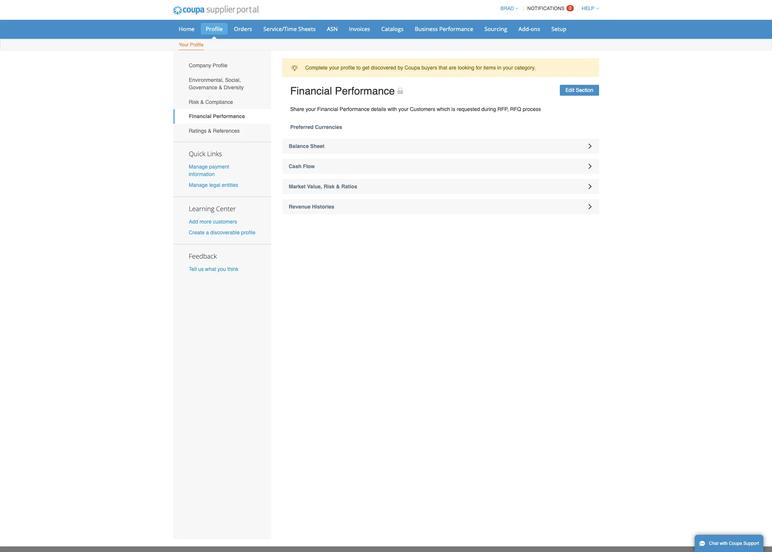 Task type: locate. For each thing, give the bounding box(es) containing it.
& inside "link"
[[208, 128, 212, 134]]

& inside the environmental, social, governance & diversity
[[219, 85, 223, 90]]

ratios
[[342, 184, 358, 190]]

add
[[189, 219, 198, 225]]

with
[[388, 106, 397, 112], [721, 541, 729, 546]]

sheets
[[299, 25, 316, 33]]

profile left to at the top of page
[[341, 65, 355, 71]]

manage up information
[[189, 164, 208, 170]]

complete
[[306, 65, 328, 71]]

& right ratings
[[208, 128, 212, 134]]

market value, risk & ratios heading
[[283, 179, 600, 194]]

by
[[398, 65, 404, 71]]

category.
[[515, 65, 536, 71]]

asn
[[327, 25, 338, 33]]

risk down the governance
[[189, 99, 199, 105]]

financial up ratings
[[189, 113, 212, 119]]

create
[[189, 230, 205, 236]]

customers
[[410, 106, 436, 112]]

company profile
[[189, 63, 228, 69]]

your right "share"
[[306, 106, 316, 112]]

financial performance down to at the top of page
[[291, 85, 395, 97]]

performance right business
[[440, 25, 474, 33]]

1 vertical spatial risk
[[324, 184, 335, 190]]

help link
[[579, 6, 600, 11]]

us
[[198, 266, 204, 272]]

references
[[213, 128, 240, 134]]

1 vertical spatial financial
[[318, 106, 339, 112]]

0 horizontal spatial coupa
[[405, 65, 421, 71]]

risk
[[189, 99, 199, 105], [324, 184, 335, 190]]

your profile link
[[179, 40, 204, 50]]

service/time sheets
[[264, 25, 316, 33]]

risk inside dropdown button
[[324, 184, 335, 190]]

with right chat
[[721, 541, 729, 546]]

asn link
[[322, 23, 343, 34]]

1 manage from the top
[[189, 164, 208, 170]]

ratings & references link
[[173, 124, 272, 138]]

manage inside manage payment information
[[189, 164, 208, 170]]

performance inside financial performance 'link'
[[213, 113, 245, 119]]

& left diversity in the left top of the page
[[219, 85, 223, 90]]

0 horizontal spatial with
[[388, 106, 397, 112]]

invoices link
[[345, 23, 375, 34]]

revenue histories
[[289, 204, 335, 210]]

financial up "share"
[[291, 85, 332, 97]]

coupa right by
[[405, 65, 421, 71]]

performance up references
[[213, 113, 245, 119]]

manage down information
[[189, 182, 208, 188]]

is
[[452, 106, 456, 112]]

environmental,
[[189, 77, 224, 83]]

& inside dropdown button
[[337, 184, 340, 190]]

& left ratios
[[337, 184, 340, 190]]

& down the governance
[[201, 99, 204, 105]]

0 vertical spatial profile
[[341, 65, 355, 71]]

social,
[[225, 77, 241, 83]]

coupa
[[405, 65, 421, 71], [730, 541, 743, 546]]

2 vertical spatial financial
[[189, 113, 212, 119]]

1 vertical spatial manage
[[189, 182, 208, 188]]

navigation containing notifications 0
[[498, 1, 600, 16]]

tell
[[189, 266, 197, 272]]

buyers
[[422, 65, 438, 71]]

your
[[179, 42, 189, 47]]

complete your profile to get discovered by coupa buyers that are looking for items in your category.
[[306, 65, 536, 71]]

catalogs
[[382, 25, 404, 33]]

business performance link
[[410, 23, 479, 34]]

sheet
[[311, 143, 325, 149]]

1 vertical spatial financial performance
[[189, 113, 245, 119]]

orders link
[[229, 23, 257, 34]]

business
[[415, 25, 438, 33]]

help
[[582, 6, 595, 11]]

0 vertical spatial coupa
[[405, 65, 421, 71]]

coupa inside alert
[[405, 65, 421, 71]]

compliance
[[206, 99, 233, 105]]

0 horizontal spatial financial performance
[[189, 113, 245, 119]]

market value, risk & ratios button
[[283, 179, 600, 194]]

profile
[[341, 65, 355, 71], [241, 230, 256, 236]]

profile down coupa supplier portal image in the top of the page
[[206, 25, 223, 33]]

company profile link
[[173, 58, 272, 73]]

learning
[[189, 204, 215, 213]]

rfq
[[511, 106, 522, 112]]

cash
[[289, 163, 302, 169]]

legal
[[209, 182, 220, 188]]

more
[[200, 219, 212, 225]]

cash flow
[[289, 163, 315, 169]]

environmental, social, governance & diversity
[[189, 77, 244, 90]]

0 vertical spatial risk
[[189, 99, 199, 105]]

coupa inside button
[[730, 541, 743, 546]]

profile right discoverable
[[241, 230, 256, 236]]

2 manage from the top
[[189, 182, 208, 188]]

1 horizontal spatial financial performance
[[291, 85, 395, 97]]

1 horizontal spatial coupa
[[730, 541, 743, 546]]

0 horizontal spatial profile
[[241, 230, 256, 236]]

1 horizontal spatial profile
[[341, 65, 355, 71]]

share your financial performance details with your customers which is requested during rfp, rfq process
[[291, 106, 542, 112]]

1 horizontal spatial with
[[721, 541, 729, 546]]

risk right value,
[[324, 184, 335, 190]]

during
[[482, 106, 497, 112]]

1 horizontal spatial risk
[[324, 184, 335, 190]]

chat
[[710, 541, 719, 546]]

1 vertical spatial profile
[[190, 42, 204, 47]]

learning center
[[189, 204, 236, 213]]

financial performance
[[291, 85, 395, 97], [189, 113, 245, 119]]

setup link
[[547, 23, 572, 34]]

1 vertical spatial coupa
[[730, 541, 743, 546]]

risk inside 'link'
[[189, 99, 199, 105]]

with right details in the top of the page
[[388, 106, 397, 112]]

service/time
[[264, 25, 297, 33]]

environmental, social, governance & diversity link
[[173, 73, 272, 95]]

balance sheet heading
[[283, 139, 600, 154]]

notifications 0
[[528, 5, 572, 11]]

company
[[189, 63, 211, 69]]

cash flow button
[[283, 159, 600, 174]]

performance up details in the top of the page
[[335, 85, 395, 97]]

complete your profile to get discovered by coupa buyers that are looking for items in your category. alert
[[283, 58, 600, 77]]

performance left details in the top of the page
[[340, 106, 370, 112]]

your
[[329, 65, 340, 71], [503, 65, 514, 71], [306, 106, 316, 112], [399, 106, 409, 112]]

your right complete
[[329, 65, 340, 71]]

notifications
[[528, 6, 565, 11]]

revenue histories heading
[[283, 199, 600, 214]]

navigation
[[498, 1, 600, 16]]

market
[[289, 184, 306, 190]]

add-ons link
[[514, 23, 546, 34]]

financial performance down "compliance" at the top left of page
[[189, 113, 245, 119]]

1 vertical spatial with
[[721, 541, 729, 546]]

orders
[[234, 25, 252, 33]]

profile link
[[201, 23, 228, 34]]

cash flow heading
[[283, 159, 600, 174]]

market value, risk & ratios
[[289, 184, 358, 190]]

financial up currencies
[[318, 106, 339, 112]]

0 vertical spatial manage
[[189, 164, 208, 170]]

profile right the "your" at the left of the page
[[190, 42, 204, 47]]

&
[[219, 85, 223, 90], [201, 99, 204, 105], [208, 128, 212, 134], [337, 184, 340, 190]]

0
[[569, 5, 572, 11]]

a
[[206, 230, 209, 236]]

coupa left 'support'
[[730, 541, 743, 546]]

payment
[[209, 164, 230, 170]]

customers
[[213, 219, 237, 225]]

2 vertical spatial profile
[[213, 63, 228, 69]]

profile up environmental, social, governance & diversity link
[[213, 63, 228, 69]]

your left customers
[[399, 106, 409, 112]]

& inside 'link'
[[201, 99, 204, 105]]

0 horizontal spatial risk
[[189, 99, 199, 105]]

histories
[[312, 204, 335, 210]]



Task type: vqa. For each thing, say whether or not it's contained in the screenshot.
the 'My'
no



Task type: describe. For each thing, give the bounding box(es) containing it.
create a discoverable profile
[[189, 230, 256, 236]]

balance
[[289, 143, 309, 149]]

add more customers
[[189, 219, 237, 225]]

business performance
[[415, 25, 474, 33]]

profile inside alert
[[341, 65, 355, 71]]

ratings & references
[[189, 128, 240, 134]]

feedback
[[189, 252, 217, 261]]

service/time sheets link
[[259, 23, 321, 34]]

preferred currencies
[[291, 124, 343, 130]]

home link
[[174, 23, 200, 34]]

add-
[[519, 25, 531, 33]]

flow
[[303, 163, 315, 169]]

are
[[449, 65, 457, 71]]

invoices
[[349, 25, 371, 33]]

1 vertical spatial profile
[[241, 230, 256, 236]]

that
[[439, 65, 448, 71]]

information
[[189, 171, 215, 177]]

0 vertical spatial with
[[388, 106, 397, 112]]

quick
[[189, 149, 206, 158]]

sourcing
[[485, 25, 508, 33]]

edit section
[[566, 87, 594, 93]]

add-ons
[[519, 25, 541, 33]]

0 vertical spatial financial performance
[[291, 85, 395, 97]]

balance sheet button
[[283, 139, 600, 154]]

items
[[484, 65, 497, 71]]

financial inside 'link'
[[189, 113, 212, 119]]

currencies
[[315, 124, 343, 130]]

home
[[179, 25, 195, 33]]

rfp,
[[498, 106, 509, 112]]

tell us what you think button
[[189, 266, 239, 273]]

edit section link
[[561, 85, 600, 96]]

profile for your profile
[[190, 42, 204, 47]]

discovered
[[371, 65, 397, 71]]

financial performance inside 'link'
[[189, 113, 245, 119]]

to
[[357, 65, 361, 71]]

manage payment information
[[189, 164, 230, 177]]

diversity
[[224, 85, 244, 90]]

in
[[498, 65, 502, 71]]

chat with coupa support button
[[696, 535, 765, 552]]

manage payment information link
[[189, 164, 230, 177]]

brad
[[501, 6, 515, 11]]

risk & compliance
[[189, 99, 233, 105]]

setup
[[552, 25, 567, 33]]

entities
[[222, 182, 239, 188]]

brad link
[[498, 6, 519, 11]]

requested
[[457, 106, 481, 112]]

tell us what you think
[[189, 266, 239, 272]]

0 vertical spatial profile
[[206, 25, 223, 33]]

manage legal entities
[[189, 182, 239, 188]]

0 vertical spatial financial
[[291, 85, 332, 97]]

sourcing link
[[480, 23, 513, 34]]

your right in
[[503, 65, 514, 71]]

financial performance link
[[173, 109, 272, 124]]

for
[[476, 65, 483, 71]]

manage for manage legal entities
[[189, 182, 208, 188]]

manage for manage payment information
[[189, 164, 208, 170]]

what
[[205, 266, 216, 272]]

edit
[[566, 87, 575, 93]]

support
[[744, 541, 760, 546]]

add more customers link
[[189, 219, 237, 225]]

process
[[523, 106, 542, 112]]

with inside chat with coupa support button
[[721, 541, 729, 546]]

get
[[363, 65, 370, 71]]

which
[[437, 106, 451, 112]]

profile for company profile
[[213, 63, 228, 69]]

balance sheet
[[289, 143, 325, 149]]

quick links
[[189, 149, 222, 158]]

ratings
[[189, 128, 207, 134]]

think
[[228, 266, 239, 272]]

ons
[[531, 25, 541, 33]]

center
[[216, 204, 236, 213]]

coupa supplier portal image
[[168, 1, 264, 20]]

your profile
[[179, 42, 204, 47]]

manage legal entities link
[[189, 182, 239, 188]]

discoverable
[[211, 230, 240, 236]]

performance inside business performance link
[[440, 25, 474, 33]]

catalogs link
[[377, 23, 409, 34]]

chat with coupa support
[[710, 541, 760, 546]]

risk & compliance link
[[173, 95, 272, 109]]



